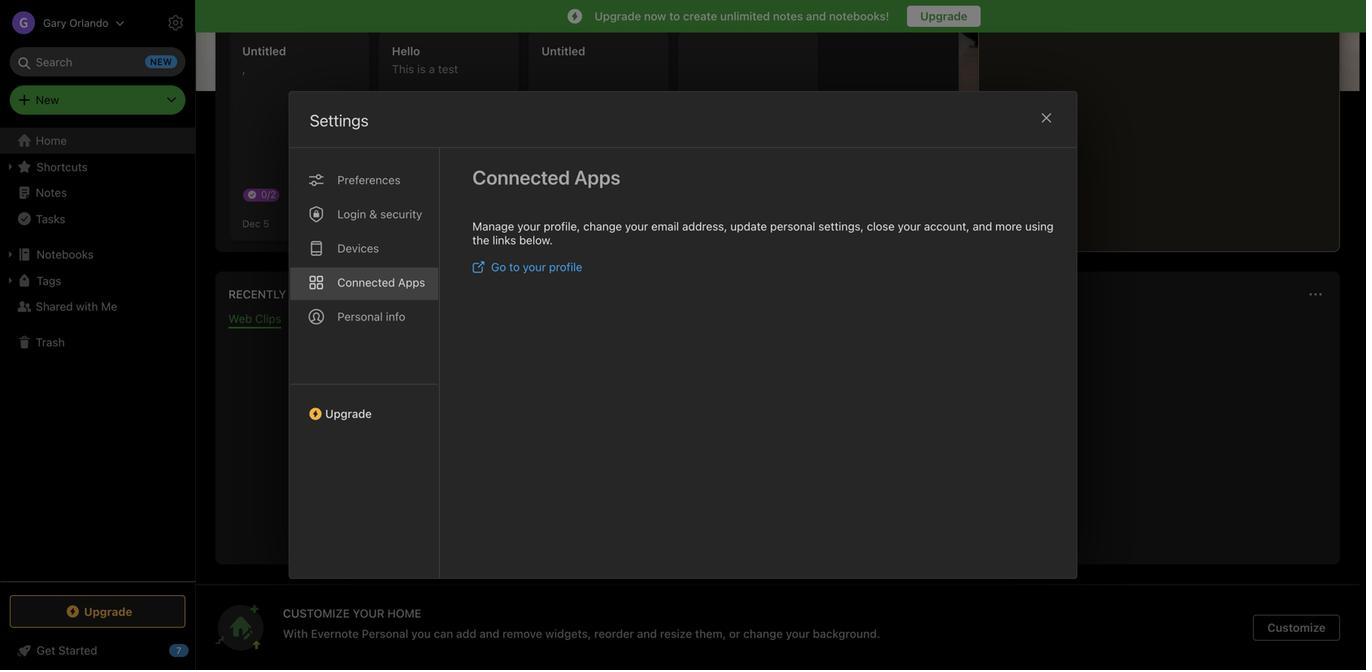 Task type: describe. For each thing, give the bounding box(es) containing it.
notes
[[773, 9, 803, 23]]

tasks
[[36, 212, 65, 226]]

dec 5
[[242, 218, 269, 229]]

0 vertical spatial connected
[[473, 166, 570, 189]]

recently
[[229, 288, 286, 301]]

unlimited
[[721, 9, 770, 23]]

28
[[413, 218, 425, 229]]

evernote
[[311, 627, 359, 641]]

tree containing home
[[0, 128, 195, 581]]

gary!
[[336, 49, 374, 68]]

shared with me link
[[0, 294, 194, 320]]

login
[[338, 207, 366, 221]]

wednesday,
[[1065, 53, 1128, 64]]

them,
[[695, 627, 726, 641]]

you
[[412, 627, 431, 641]]

dec
[[242, 218, 261, 229]]

the
[[473, 233, 490, 247]]

personal inside tab list
[[338, 310, 383, 323]]

and left resize
[[637, 627, 657, 641]]

audio
[[438, 312, 468, 325]]

customize your home with evernote personal you can add and remove widgets, reorder and resize them, or change your background.
[[283, 607, 881, 641]]

can
[[434, 627, 453, 641]]

upgrade button
[[908, 6, 981, 27]]

untitled for untitled
[[542, 44, 586, 58]]

your inside customize your home with evernote personal you can add and remove widgets, reorder and resize them, or change your background.
[[786, 627, 810, 641]]

create
[[703, 148, 740, 164]]

shared with me
[[36, 300, 117, 313]]

1 vertical spatial customize
[[1268, 621, 1326, 635]]

create new note button
[[678, 31, 818, 241]]

hello
[[392, 44, 420, 58]]

trash
[[36, 336, 65, 349]]

home
[[36, 134, 67, 147]]

your
[[353, 607, 385, 620]]

close image
[[1037, 108, 1057, 128]]

shortcuts
[[37, 160, 88, 173]]

0 horizontal spatial apps
[[398, 276, 425, 289]]

untitled for untitled ,
[[242, 44, 286, 58]]

links
[[493, 233, 516, 247]]

tab list containing preferences
[[290, 148, 440, 578]]

close
[[867, 220, 895, 233]]

shared
[[36, 300, 73, 313]]

change inside manage your profile, change your email address, update personal settings, close your account, and more using the links below.
[[584, 220, 622, 233]]

wednesday, december 13, 2023
[[1065, 53, 1226, 64]]

clips
[[255, 312, 281, 325]]

good
[[216, 49, 255, 68]]

with
[[76, 300, 98, 313]]

a
[[429, 62, 435, 76]]

nov 21
[[542, 218, 573, 229]]

personal inside customize your home with evernote personal you can add and remove widgets, reorder and resize them, or change your background.
[[362, 627, 409, 641]]

this
[[392, 62, 414, 76]]

&
[[369, 207, 377, 221]]

recently captured button
[[225, 285, 350, 304]]

personal info
[[338, 310, 406, 323]]

1 horizontal spatial apps
[[574, 166, 621, 189]]

using
[[1026, 220, 1054, 233]]

untitled ,
[[242, 44, 286, 76]]

reorder
[[595, 627, 634, 641]]

more
[[996, 220, 1023, 233]]

update
[[731, 220, 767, 233]]

recently captured
[[229, 288, 350, 301]]

and right notes
[[806, 9, 826, 23]]

13,
[[1186, 53, 1199, 64]]

security
[[380, 207, 422, 221]]

preferences
[[338, 173, 401, 187]]

0 vertical spatial to
[[670, 9, 680, 23]]

trash link
[[0, 329, 194, 356]]

your right close
[[898, 220, 921, 233]]

nov for nov 28
[[392, 218, 410, 229]]

21
[[563, 218, 573, 229]]

home
[[388, 607, 422, 620]]

nov 28
[[392, 218, 425, 229]]

note
[[769, 148, 794, 164]]

manage
[[473, 220, 515, 233]]

2023
[[1202, 53, 1226, 64]]

settings image
[[166, 13, 185, 33]]

connected inside tab list
[[338, 276, 395, 289]]

go to your profile button
[[473, 260, 583, 274]]

new
[[743, 148, 766, 164]]

settings,
[[819, 220, 864, 233]]

go
[[491, 260, 506, 274]]

settings
[[310, 111, 369, 130]]

test inside hello this is a test
[[438, 62, 458, 76]]

notebooks
[[37, 248, 94, 261]]

new
[[36, 93, 59, 107]]

personal
[[771, 220, 816, 233]]



Task type: locate. For each thing, give the bounding box(es) containing it.
1 horizontal spatial untitled
[[542, 44, 586, 58]]

good afternoon, gary!
[[216, 49, 374, 68]]

1 horizontal spatial nov
[[542, 218, 560, 229]]

tab list containing web clips
[[219, 312, 1337, 329]]

1 horizontal spatial to
[[670, 9, 680, 23]]

documents
[[358, 312, 418, 325]]

0 horizontal spatial untitled
[[242, 44, 286, 58]]

your left background.
[[786, 627, 810, 641]]

me
[[101, 300, 117, 313]]

0 horizontal spatial connected
[[338, 276, 395, 289]]

documents tab
[[358, 312, 418, 329]]

go to your profile
[[491, 260, 583, 274]]

1 horizontal spatial connected apps
[[473, 166, 621, 189]]

tasks button
[[0, 206, 194, 232]]

tab list
[[290, 148, 440, 578], [219, 312, 1337, 329]]

new button
[[10, 85, 185, 115]]

0 vertical spatial change
[[584, 220, 622, 233]]

5
[[263, 218, 269, 229]]

and right add
[[480, 627, 500, 641]]

is
[[417, 62, 426, 76]]

upgrade inside button
[[921, 9, 968, 23]]

1 vertical spatial test
[[430, 194, 447, 205]]

0 vertical spatial customize
[[1281, 52, 1334, 64]]

1 vertical spatial upgrade button
[[10, 596, 185, 628]]

1 vertical spatial connected apps
[[338, 276, 425, 289]]

home link
[[0, 128, 195, 154]]

personal left info
[[338, 310, 383, 323]]

profile,
[[544, 220, 580, 233]]

hello this is a test
[[392, 44, 458, 76]]

0 vertical spatial customize button
[[1252, 46, 1341, 72]]

1 vertical spatial customize button
[[1254, 615, 1341, 641]]

web
[[229, 312, 252, 325]]

tree
[[0, 128, 195, 581]]

change right 21
[[584, 220, 622, 233]]

nov for nov 21
[[542, 218, 560, 229]]

email
[[652, 220, 679, 233]]

0 vertical spatial apps
[[574, 166, 621, 189]]

your left email
[[625, 220, 649, 233]]

0 horizontal spatial change
[[584, 220, 622, 233]]

change
[[584, 220, 622, 233], [744, 627, 783, 641]]

your down below.
[[523, 260, 546, 274]]

Start writing… text field
[[993, 1, 1339, 238]]

expand tags image
[[4, 274, 17, 287]]

0 vertical spatial test
[[438, 62, 458, 76]]

connected apps inside tab list
[[338, 276, 425, 289]]

test
[[438, 62, 458, 76], [430, 194, 447, 205]]

notes
[[36, 186, 67, 199]]

captured
[[289, 288, 350, 301]]

tags button
[[0, 268, 194, 294]]

connected apps up nov 21
[[473, 166, 621, 189]]

customize
[[283, 607, 350, 620]]

customize button
[[1252, 46, 1341, 72], [1254, 615, 1341, 641]]

tags
[[37, 274, 61, 287]]

nov left 21
[[542, 218, 560, 229]]

and left more
[[973, 220, 993, 233]]

0 vertical spatial personal
[[338, 310, 383, 323]]

1 horizontal spatial change
[[744, 627, 783, 641]]

account,
[[924, 220, 970, 233]]

add
[[456, 627, 477, 641]]

0 horizontal spatial upgrade button
[[10, 596, 185, 628]]

upgrade now to create unlimited notes and notebooks!
[[595, 9, 890, 23]]

change right or
[[744, 627, 783, 641]]

background.
[[813, 627, 881, 641]]

shortcuts button
[[0, 154, 194, 180]]

apps
[[574, 166, 621, 189], [398, 276, 425, 289]]

december
[[1131, 53, 1183, 64]]

expand notebooks image
[[4, 248, 17, 261]]

now
[[644, 9, 667, 23]]

0/2
[[261, 189, 276, 200]]

0 vertical spatial connected apps
[[473, 166, 621, 189]]

web clips
[[229, 312, 281, 325]]

notes link
[[0, 180, 194, 206]]

1 vertical spatial to
[[509, 260, 520, 274]]

1 vertical spatial connected
[[338, 276, 395, 289]]

info
[[386, 310, 406, 323]]

0 vertical spatial upgrade button
[[290, 384, 439, 427]]

customize
[[1281, 52, 1334, 64], [1268, 621, 1326, 635]]

None search field
[[21, 47, 174, 76]]

nov left 28
[[392, 218, 410, 229]]

1 nov from the left
[[392, 218, 410, 229]]

address,
[[682, 220, 728, 233]]

images tab
[[301, 312, 339, 329]]

,
[[242, 62, 246, 76]]

0 horizontal spatial connected apps
[[338, 276, 425, 289]]

web clips tab
[[229, 312, 281, 329]]

apps up info
[[398, 276, 425, 289]]

upgrade button
[[290, 384, 439, 427], [10, 596, 185, 628]]

to right go
[[509, 260, 520, 274]]

devices
[[338, 242, 379, 255]]

create
[[683, 9, 718, 23]]

upgrade inside tab list
[[325, 407, 372, 421]]

nov
[[392, 218, 410, 229], [542, 218, 560, 229]]

1 horizontal spatial upgrade button
[[290, 384, 439, 427]]

1 vertical spatial personal
[[362, 627, 409, 641]]

connected up the personal info
[[338, 276, 395, 289]]

change inside customize your home with evernote personal you can add and remove widgets, reorder and resize them, or change your background.
[[744, 627, 783, 641]]

apps up profile,
[[574, 166, 621, 189]]

widgets,
[[546, 627, 592, 641]]

login & security
[[338, 207, 422, 221]]

1 untitled from the left
[[242, 44, 286, 58]]

create new note
[[703, 148, 794, 164]]

personal down "your"
[[362, 627, 409, 641]]

audio tab
[[438, 312, 468, 329]]

Search text field
[[21, 47, 174, 76]]

2 untitled from the left
[[542, 44, 586, 58]]

0 horizontal spatial nov
[[392, 218, 410, 229]]

2 nov from the left
[[542, 218, 560, 229]]

to right now
[[670, 9, 680, 23]]

your up below.
[[518, 220, 541, 233]]

resize
[[660, 627, 693, 641]]

manage your profile, change your email address, update personal settings, close your account, and more using the links below.
[[473, 220, 1054, 247]]

notebooks link
[[0, 242, 194, 268]]

connected apps up the personal info
[[338, 276, 425, 289]]

connected up manage
[[473, 166, 570, 189]]

1 vertical spatial change
[[744, 627, 783, 641]]

0 horizontal spatial to
[[509, 260, 520, 274]]

upgrade
[[595, 9, 641, 23], [921, 9, 968, 23], [325, 407, 372, 421], [84, 605, 132, 618]]

below.
[[519, 233, 553, 247]]

to
[[670, 9, 680, 23], [509, 260, 520, 274]]

and inside manage your profile, change your email address, update personal settings, close your account, and more using the links below.
[[973, 220, 993, 233]]

1 horizontal spatial connected
[[473, 166, 570, 189]]

notebooks!
[[829, 9, 890, 23]]

profile
[[549, 260, 583, 274]]

with
[[283, 627, 308, 641]]

your
[[518, 220, 541, 233], [625, 220, 649, 233], [898, 220, 921, 233], [523, 260, 546, 274], [786, 627, 810, 641]]

or
[[729, 627, 741, 641]]

1 vertical spatial apps
[[398, 276, 425, 289]]



Task type: vqa. For each thing, say whether or not it's contained in the screenshot.
Recently Captured button
yes



